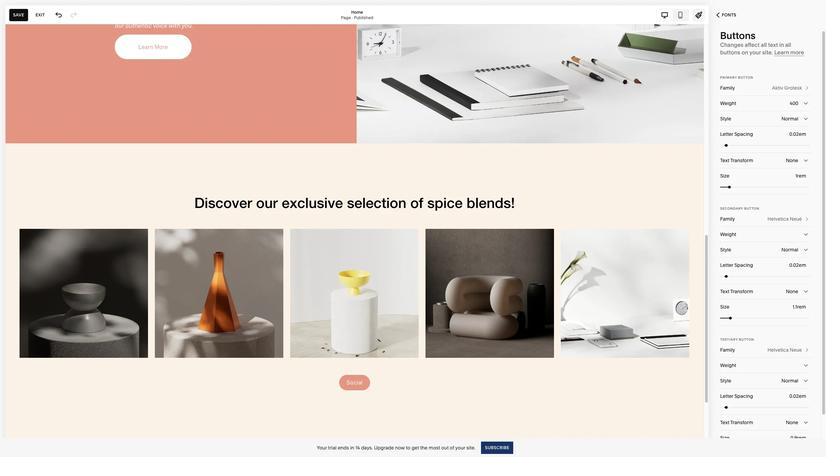 Task type: vqa. For each thing, say whether or not it's contained in the screenshot.
the Fade
no



Task type: describe. For each thing, give the bounding box(es) containing it.
Size text field
[[795, 172, 808, 180]]

published
[[354, 15, 374, 20]]

style for tertiary button
[[720, 378, 732, 385]]

normal for primary button
[[782, 116, 799, 122]]

weight for primary button
[[720, 100, 736, 107]]

grotesk
[[785, 85, 802, 91]]

now
[[395, 445, 405, 452]]

site. inside "changes affect all text in all buttons on your site."
[[763, 49, 773, 56]]

text transform for tertiary
[[720, 420, 753, 426]]

get
[[412, 445, 419, 452]]

text for secondary button
[[720, 289, 730, 295]]

14
[[355, 445, 360, 452]]

normal for tertiary button
[[782, 378, 799, 385]]

letter spacing range field for primary button
[[720, 138, 810, 153]]

primary button
[[720, 76, 753, 80]]

helvetica neue for tertiary button
[[768, 348, 802, 354]]

days.
[[361, 445, 373, 452]]

letter spacing for secondary
[[720, 263, 753, 269]]

of
[[450, 445, 454, 452]]

on
[[742, 49, 749, 56]]

weight for tertiary button
[[720, 363, 736, 369]]

2 all from the left
[[786, 41, 792, 48]]

0 vertical spatial size text field
[[793, 304, 808, 311]]

·
[[352, 15, 353, 20]]

letter for primary button
[[720, 131, 734, 137]]

size for helvetica neue
[[720, 304, 730, 311]]

tertiary
[[720, 338, 738, 342]]

size range field for aktiv grotesk
[[720, 180, 810, 195]]

family for primary
[[720, 85, 735, 91]]

trial
[[328, 445, 337, 452]]

changes affect all text in all buttons on your site.
[[720, 41, 792, 56]]

button for secondary button
[[744, 207, 760, 211]]

1 vertical spatial size text field
[[791, 435, 808, 442]]

save button
[[9, 9, 28, 21]]

upgrade
[[374, 445, 394, 452]]

1 vertical spatial site.
[[467, 445, 476, 452]]

learn more link
[[775, 49, 804, 56]]

transform for secondary
[[731, 289, 753, 295]]

style for secondary button
[[720, 247, 732, 253]]

letter spacing for tertiary
[[720, 394, 753, 400]]

normal for secondary button
[[782, 247, 799, 253]]

letter spacing text field for primary button
[[790, 131, 808, 138]]

none for tertiary button
[[786, 420, 799, 426]]

subscribe
[[485, 446, 509, 451]]

spacing for secondary
[[735, 263, 753, 269]]

transform for tertiary
[[731, 420, 753, 426]]

in inside "changes affect all text in all buttons on your site."
[[780, 41, 784, 48]]

changes
[[720, 41, 744, 48]]

letter spacing text field for secondary button
[[790, 262, 808, 269]]

letter spacing range field for secondary button
[[720, 269, 810, 284]]

your inside "changes affect all text in all buttons on your site."
[[750, 49, 761, 56]]

weight field for tertiary button
[[720, 359, 810, 374]]

to
[[406, 445, 411, 452]]

subscribe button
[[481, 442, 513, 455]]

letter spacing for primary
[[720, 131, 753, 137]]

weight for secondary button
[[720, 232, 736, 238]]

neue for secondary button
[[790, 216, 802, 222]]



Task type: locate. For each thing, give the bounding box(es) containing it.
1 letter spacing text field from the top
[[790, 131, 808, 138]]

2 style from the top
[[720, 247, 732, 253]]

0 vertical spatial size range field
[[720, 180, 810, 195]]

0 horizontal spatial in
[[350, 445, 354, 452]]

1 vertical spatial text transform
[[720, 289, 753, 295]]

1 vertical spatial letter spacing
[[720, 263, 753, 269]]

site.
[[763, 49, 773, 56], [467, 445, 476, 452]]

2 helvetica from the top
[[768, 348, 789, 354]]

site. right "of"
[[467, 445, 476, 452]]

letter for tertiary button
[[720, 394, 734, 400]]

the
[[420, 445, 428, 452]]

1 vertical spatial neue
[[790, 348, 802, 354]]

exit
[[36, 12, 45, 17]]

1 helvetica neue from the top
[[768, 216, 802, 222]]

1 vertical spatial helvetica neue
[[768, 348, 802, 354]]

1 vertical spatial letter
[[720, 263, 734, 269]]

transform
[[731, 158, 753, 164], [731, 289, 753, 295], [731, 420, 753, 426]]

text for tertiary button
[[720, 420, 730, 426]]

1 horizontal spatial all
[[786, 41, 792, 48]]

0 vertical spatial helvetica neue
[[768, 216, 802, 222]]

tertiary button
[[720, 338, 754, 342]]

0 vertical spatial size
[[720, 173, 730, 179]]

helvetica neue
[[768, 216, 802, 222], [768, 348, 802, 354]]

size
[[720, 173, 730, 179], [720, 304, 730, 311], [720, 436, 730, 442]]

None field
[[720, 96, 810, 111], [720, 111, 810, 126], [720, 153, 810, 168], [720, 243, 810, 258], [720, 284, 810, 300], [720, 374, 810, 389], [720, 416, 810, 431], [720, 96, 810, 111], [720, 111, 810, 126], [720, 153, 810, 168], [720, 243, 810, 258], [720, 284, 810, 300], [720, 374, 810, 389], [720, 416, 810, 431]]

1 neue from the top
[[790, 216, 802, 222]]

aktiv
[[772, 85, 783, 91]]

style
[[720, 116, 732, 122], [720, 247, 732, 253], [720, 378, 732, 385]]

3 family from the top
[[720, 348, 735, 354]]

your down affect
[[750, 49, 761, 56]]

1 style from the top
[[720, 116, 732, 122]]

1 spacing from the top
[[735, 131, 753, 137]]

3 size from the top
[[720, 436, 730, 442]]

normal
[[782, 116, 799, 122], [782, 247, 799, 253], [782, 378, 799, 385]]

your
[[750, 49, 761, 56], [455, 445, 465, 452]]

0 vertical spatial none
[[786, 158, 799, 164]]

1 horizontal spatial in
[[780, 41, 784, 48]]

primary
[[720, 76, 737, 80]]

0 vertical spatial site.
[[763, 49, 773, 56]]

2 letter spacing from the top
[[720, 263, 753, 269]]

text
[[768, 41, 778, 48]]

Size text field
[[793, 304, 808, 311], [791, 435, 808, 442]]

0 vertical spatial text
[[720, 158, 730, 164]]

0 vertical spatial letter spacing text field
[[790, 131, 808, 138]]

spacing for primary
[[735, 131, 753, 137]]

2 none from the top
[[786, 289, 799, 295]]

letter
[[720, 131, 734, 137], [720, 263, 734, 269], [720, 394, 734, 400]]

1 vertical spatial letter spacing text field
[[790, 262, 808, 269]]

in left 14
[[350, 445, 354, 452]]

text transform for primary
[[720, 158, 753, 164]]

3 text from the top
[[720, 420, 730, 426]]

2 vertical spatial weight
[[720, 363, 736, 369]]

1 letter from the top
[[720, 131, 734, 137]]

3 letter from the top
[[720, 394, 734, 400]]

400
[[790, 100, 799, 107]]

0 vertical spatial weight field
[[720, 227, 810, 242]]

3 transform from the top
[[731, 420, 753, 426]]

2 vertical spatial letter spacing
[[720, 394, 753, 400]]

weight down the primary
[[720, 100, 736, 107]]

fonts
[[722, 12, 737, 17]]

helvetica for secondary button
[[768, 216, 789, 222]]

Weight field
[[720, 227, 810, 242], [720, 359, 810, 374]]

text
[[720, 158, 730, 164], [720, 289, 730, 295], [720, 420, 730, 426]]

1 horizontal spatial your
[[750, 49, 761, 56]]

0 vertical spatial letter spacing range field
[[720, 138, 810, 153]]

Letter Spacing text field
[[790, 131, 808, 138], [790, 262, 808, 269], [790, 393, 808, 401]]

1 size from the top
[[720, 173, 730, 179]]

style for primary button
[[720, 116, 732, 122]]

neue
[[790, 216, 802, 222], [790, 348, 802, 354]]

save
[[13, 12, 24, 17]]

3 letter spacing range field from the top
[[720, 400, 810, 416]]

2 size range field from the top
[[720, 311, 810, 326]]

2 normal from the top
[[782, 247, 799, 253]]

0 vertical spatial helvetica
[[768, 216, 789, 222]]

family down tertiary
[[720, 348, 735, 354]]

3 style from the top
[[720, 378, 732, 385]]

1 normal from the top
[[782, 116, 799, 122]]

size for aktiv grotesk
[[720, 173, 730, 179]]

home page · published
[[341, 9, 374, 20]]

in up learn at the top right
[[780, 41, 784, 48]]

0 vertical spatial button
[[738, 76, 753, 80]]

0 horizontal spatial all
[[761, 41, 767, 48]]

button right secondary
[[744, 207, 760, 211]]

3 letter spacing from the top
[[720, 394, 753, 400]]

family for tertiary
[[720, 348, 735, 354]]

3 spacing from the top
[[735, 394, 753, 400]]

1 vertical spatial letter spacing range field
[[720, 269, 810, 284]]

1 vertical spatial style
[[720, 247, 732, 253]]

3 none from the top
[[786, 420, 799, 426]]

all
[[761, 41, 767, 48], [786, 41, 792, 48]]

2 helvetica neue from the top
[[768, 348, 802, 354]]

letter spacing range field for tertiary button
[[720, 400, 810, 416]]

0 vertical spatial text transform
[[720, 158, 753, 164]]

2 vertical spatial style
[[720, 378, 732, 385]]

letter for secondary button
[[720, 263, 734, 269]]

out
[[441, 445, 449, 452]]

weight down secondary
[[720, 232, 736, 238]]

1 vertical spatial normal
[[782, 247, 799, 253]]

weight
[[720, 100, 736, 107], [720, 232, 736, 238], [720, 363, 736, 369]]

1 text from the top
[[720, 158, 730, 164]]

0 vertical spatial style
[[720, 116, 732, 122]]

2 transform from the top
[[731, 289, 753, 295]]

exit button
[[32, 9, 49, 21]]

spacing for tertiary
[[735, 394, 753, 400]]

0 horizontal spatial your
[[455, 445, 465, 452]]

1 transform from the top
[[731, 158, 753, 164]]

affect
[[745, 41, 760, 48]]

1 helvetica from the top
[[768, 216, 789, 222]]

fonts button
[[709, 8, 744, 23]]

0 vertical spatial neue
[[790, 216, 802, 222]]

3 normal from the top
[[782, 378, 799, 385]]

2 weight from the top
[[720, 232, 736, 238]]

text for primary button
[[720, 158, 730, 164]]

1 letter spacing from the top
[[720, 131, 753, 137]]

button right tertiary
[[739, 338, 754, 342]]

Size range field
[[720, 180, 810, 195], [720, 311, 810, 326]]

2 vertical spatial none
[[786, 420, 799, 426]]

helvetica for tertiary button
[[768, 348, 789, 354]]

button
[[738, 76, 753, 80], [744, 207, 760, 211], [739, 338, 754, 342]]

0 horizontal spatial site.
[[467, 445, 476, 452]]

1 vertical spatial weight field
[[720, 359, 810, 374]]

button right the primary
[[738, 76, 753, 80]]

2 size from the top
[[720, 304, 730, 311]]

buttons
[[720, 30, 756, 41]]

0 vertical spatial spacing
[[735, 131, 753, 137]]

2 letter from the top
[[720, 263, 734, 269]]

aktiv grotesk
[[772, 85, 802, 91]]

1 vertical spatial weight
[[720, 232, 736, 238]]

1 vertical spatial none
[[786, 289, 799, 295]]

transform for primary
[[731, 158, 753, 164]]

2 vertical spatial letter spacing text field
[[790, 393, 808, 401]]

text transform for secondary
[[720, 289, 753, 295]]

2 vertical spatial text transform
[[720, 420, 753, 426]]

secondary button
[[720, 207, 760, 211]]

0 vertical spatial letter
[[720, 131, 734, 137]]

all left text
[[761, 41, 767, 48]]

0 vertical spatial weight
[[720, 100, 736, 107]]

0 vertical spatial in
[[780, 41, 784, 48]]

2 spacing from the top
[[735, 263, 753, 269]]

1 horizontal spatial site.
[[763, 49, 773, 56]]

3 letter spacing text field from the top
[[790, 393, 808, 401]]

2 vertical spatial normal
[[782, 378, 799, 385]]

2 weight field from the top
[[720, 359, 810, 374]]

1 vertical spatial in
[[350, 445, 354, 452]]

0 vertical spatial transform
[[731, 158, 753, 164]]

neue for tertiary button
[[790, 348, 802, 354]]

1 text transform from the top
[[720, 158, 753, 164]]

in
[[780, 41, 784, 48], [350, 445, 354, 452]]

family down secondary
[[720, 216, 735, 222]]

helvetica
[[768, 216, 789, 222], [768, 348, 789, 354]]

1 vertical spatial size
[[720, 304, 730, 311]]

none for secondary button
[[786, 289, 799, 295]]

1 letter spacing range field from the top
[[720, 138, 810, 153]]

text transform
[[720, 158, 753, 164], [720, 289, 753, 295], [720, 420, 753, 426]]

3 weight from the top
[[720, 363, 736, 369]]

ends
[[338, 445, 349, 452]]

2 letter spacing text field from the top
[[790, 262, 808, 269]]

1 vertical spatial your
[[455, 445, 465, 452]]

2 letter spacing range field from the top
[[720, 269, 810, 284]]

0 vertical spatial letter spacing
[[720, 131, 753, 137]]

all up "learn more"
[[786, 41, 792, 48]]

1 all from the left
[[761, 41, 767, 48]]

none
[[786, 158, 799, 164], [786, 289, 799, 295], [786, 420, 799, 426]]

your trial ends in 14 days. upgrade now to get the most out of your site.
[[317, 445, 476, 452]]

your
[[317, 445, 327, 452]]

most
[[429, 445, 440, 452]]

0 vertical spatial normal
[[782, 116, 799, 122]]

family down the primary
[[720, 85, 735, 91]]

2 vertical spatial button
[[739, 338, 754, 342]]

family
[[720, 85, 735, 91], [720, 216, 735, 222], [720, 348, 735, 354]]

button for tertiary button
[[739, 338, 754, 342]]

1 vertical spatial transform
[[731, 289, 753, 295]]

button for primary button
[[738, 76, 753, 80]]

site. down text
[[763, 49, 773, 56]]

1 vertical spatial text
[[720, 289, 730, 295]]

none for primary button
[[786, 158, 799, 164]]

2 text transform from the top
[[720, 289, 753, 295]]

size range field for helvetica neue
[[720, 311, 810, 326]]

1 vertical spatial spacing
[[735, 263, 753, 269]]

1 vertical spatial button
[[744, 207, 760, 211]]

1 none from the top
[[786, 158, 799, 164]]

2 vertical spatial letter spacing range field
[[720, 400, 810, 416]]

more
[[791, 49, 804, 56]]

your right "of"
[[455, 445, 465, 452]]

weight down tertiary
[[720, 363, 736, 369]]

1 size range field from the top
[[720, 180, 810, 195]]

secondary
[[720, 207, 743, 211]]

letter spacing text field for tertiary button
[[790, 393, 808, 401]]

2 vertical spatial transform
[[731, 420, 753, 426]]

2 vertical spatial text
[[720, 420, 730, 426]]

3 text transform from the top
[[720, 420, 753, 426]]

2 family from the top
[[720, 216, 735, 222]]

learn more
[[775, 49, 804, 56]]

Letter Spacing range field
[[720, 138, 810, 153], [720, 269, 810, 284], [720, 400, 810, 416]]

2 vertical spatial spacing
[[735, 394, 753, 400]]

helvetica neue for secondary button
[[768, 216, 802, 222]]

1 family from the top
[[720, 85, 735, 91]]

2 vertical spatial size
[[720, 436, 730, 442]]

1 vertical spatial family
[[720, 216, 735, 222]]

home
[[351, 9, 363, 15]]

learn
[[775, 49, 789, 56]]

1 vertical spatial size range field
[[720, 311, 810, 326]]

1 weight from the top
[[720, 100, 736, 107]]

letter spacing
[[720, 131, 753, 137], [720, 263, 753, 269], [720, 394, 753, 400]]

2 text from the top
[[720, 289, 730, 295]]

2 vertical spatial family
[[720, 348, 735, 354]]

2 vertical spatial letter
[[720, 394, 734, 400]]

buttons
[[720, 49, 741, 56]]

weight field for secondary button
[[720, 227, 810, 242]]

page
[[341, 15, 351, 20]]

spacing
[[735, 131, 753, 137], [735, 263, 753, 269], [735, 394, 753, 400]]

family for secondary
[[720, 216, 735, 222]]

1 weight field from the top
[[720, 227, 810, 242]]

0 vertical spatial your
[[750, 49, 761, 56]]

2 neue from the top
[[790, 348, 802, 354]]

1 vertical spatial helvetica
[[768, 348, 789, 354]]

tab list
[[657, 9, 689, 20]]

0 vertical spatial family
[[720, 85, 735, 91]]



